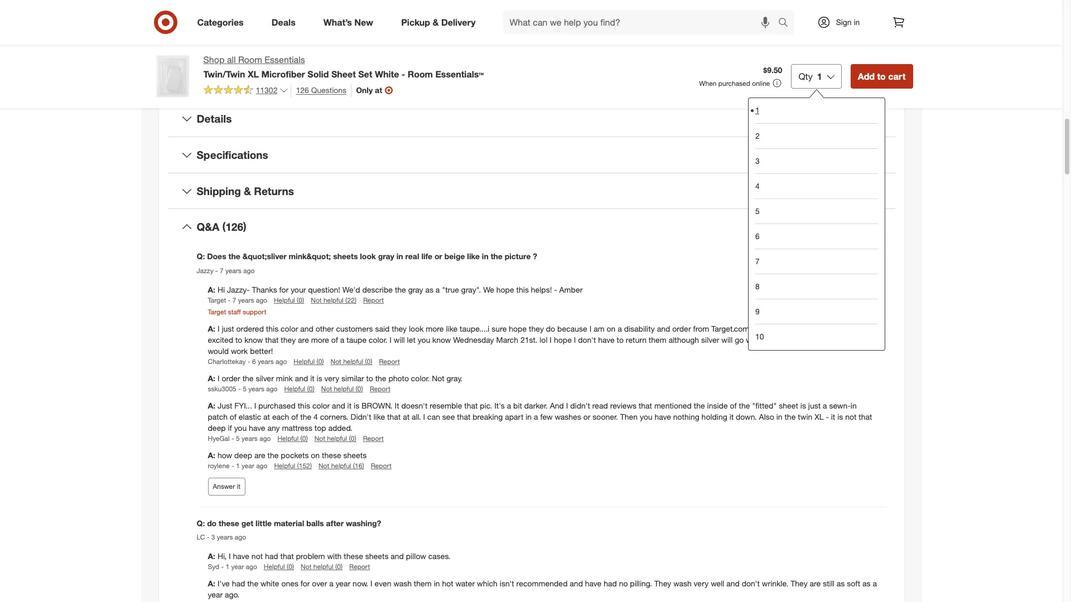 Task type: describe. For each thing, give the bounding box(es) containing it.
washing?
[[346, 519, 381, 528]]

7 link
[[755, 249, 878, 274]]

(0) down added.
[[349, 435, 356, 443]]

year down i've
[[208, 591, 223, 600]]

this inside "just fyi... i purchased this color and it is brown. it doesn't resemble that pic. it's a bit darker. and i didn't read reviews that mentioned the inside of the "fitted" sheet is just a sewn-in patch of elastic at each of the 4 corners. didn't like that at all. i can see that breaking apart in a few washes or sooner. then you have nothing holding it down. also in the twin xl - it is not that deep if you have any mattress top added."
[[298, 401, 310, 411]]

beige
[[445, 252, 465, 261]]

1 vertical spatial sheets
[[343, 451, 367, 461]]

0 horizontal spatial had
[[232, 579, 245, 589]]

sheet
[[331, 69, 356, 80]]

not helpful  (0) for i just ordered this color and other customers said they look more like taupe....i sure hope they do because i am on a disability and order from target.com frequently but have been super excited to know that they are more of a taupe color. i will let you know wednesday march 21st. lol i hope i don't have to return them although silver will go with my decor as well but taupe would work better!
[[331, 358, 372, 366]]

picture
[[505, 252, 531, 261]]

0 horizontal spatial but
[[789, 324, 800, 334]]

1 horizontal spatial at
[[375, 86, 382, 95]]

9
[[755, 307, 760, 316]]

the right does
[[229, 252, 240, 261]]

1 vertical spatial you
[[640, 413, 653, 422]]

year left now.
[[336, 579, 351, 589]]

white
[[375, 69, 399, 80]]

pillow
[[406, 552, 426, 561]]

0 vertical spatial room
[[238, 54, 262, 65]]

washes
[[555, 413, 581, 422]]

been
[[821, 324, 839, 334]]

4 inside "just fyi... i purchased this color and it is brown. it doesn't resemble that pic. it's a bit darker. and i didn't read reviews that mentioned the inside of the "fitted" sheet is just a sewn-in patch of elastic at each of the 4 corners. didn't like that at all. i can see that breaking apart in a few washes or sooner. then you have nothing holding it down. also in the twin xl - it is not that deep if you have any mattress top added."
[[314, 413, 318, 422]]

it up didn't
[[347, 401, 352, 411]]

added.
[[328, 424, 353, 433]]

categories
[[197, 17, 244, 28]]

have up syd - 1 year ago
[[233, 552, 249, 561]]

target - 7 years ago
[[208, 296, 267, 305]]

2 horizontal spatial had
[[604, 579, 617, 589]]

2 vertical spatial these
[[344, 552, 363, 561]]

and up although
[[657, 324, 670, 334]]

helpful down question! at left top
[[324, 296, 344, 305]]

What can we help you find? suggestions appear below search field
[[503, 10, 781, 35]]

i up ssku3005
[[218, 374, 220, 383]]

not helpful  (0) button for just fyi... i purchased this color and it is brown. it doesn't resemble that pic. it's a bit darker. and i didn't read reviews that mentioned the inside of the "fitted" sheet is just a sewn-in patch of elastic at each of the 4 corners. didn't like that at all. i can see that breaking apart in a few washes or sooner. then you have nothing holding it down. also in the twin xl - it is not that deep if you have any mattress top added.
[[315, 434, 356, 444]]

from
[[693, 324, 709, 334]]

sign
[[836, 17, 852, 27]]

5 inside 1 2 3 4 5 6 7 8 9 10
[[755, 206, 760, 216]]

which
[[477, 579, 498, 589]]

a right the over
[[329, 579, 334, 589]]

order inside the i just ordered this color and other customers said they look more like taupe....i sure hope they do because i am on a disability and order from target.com frequently but have been super excited to know that they are more of a taupe color. i will let you know wednesday march 21st. lol i hope i don't have to return them although silver will go with my decor as well but taupe would work better!
[[672, 324, 691, 334]]

a left bit
[[507, 401, 511, 411]]

charlottekay
[[208, 358, 246, 366]]

helpful  (0) for hi, i have not had that problem with these sheets and pillow cases.
[[264, 563, 294, 572]]

not helpful  (0) for hi, i have not had that problem with these sheets and pillow cases.
[[301, 563, 343, 572]]

(0) down a: hi, i have not had that problem with these sheets and pillow cases.
[[335, 563, 343, 572]]

online
[[752, 79, 770, 88]]

gray inside q: does the &quot;sliver mink&quot; sheets look gray in real life or beige like in the picture ? jazzy - 7 years ago
[[378, 252, 394, 261]]

helpful for hi, i have not had that problem with these sheets and pillow cases.
[[264, 563, 285, 572]]

taupe....i
[[460, 324, 490, 334]]

them inside i've had the white ones for over a year now. i even wash them in hot water which isn't recommended and have had no pilling. they wash very well and don't wrinkle. they are still as soft as a year ago.
[[414, 579, 432, 589]]

report button for just fyi... i purchased this color and it is brown. it doesn't resemble that pic. it's a bit darker. and i didn't read reviews that mentioned the inside of the "fitted" sheet is just a sewn-in patch of elastic at each of the 4 corners. didn't like that at all. i can see that breaking apart in a few washes or sooner. then you have nothing holding it down. also in the twin xl - it is not that deep if you have any mattress top added.
[[363, 434, 384, 444]]

not for how deep are the pockets on these sheets
[[319, 462, 329, 471]]

1 a: from the top
[[208, 285, 215, 295]]

a left disability
[[618, 324, 622, 334]]

2 they from the left
[[791, 579, 808, 589]]

and right mink
[[295, 374, 308, 383]]

a left "true
[[436, 285, 440, 295]]

the up mattress
[[300, 413, 311, 422]]

helpful  (0) down your
[[274, 296, 304, 305]]

with inside the i just ordered this color and other customers said they look more like taupe....i sure hope they do because i am on a disability and order from target.com frequently but have been super excited to know that they are more of a taupe color. i will let you know wednesday march 21st. lol i hope i don't have to return them although silver will go with my decor as well but taupe would work better!
[[746, 335, 761, 345]]

have down 9 link
[[803, 324, 819, 334]]

not for i order the silver mink and it is very similar to the photo color. not gray.
[[321, 385, 332, 394]]

xl inside "just fyi... i purchased this color and it is brown. it doesn't resemble that pic. it's a bit darker. and i didn't read reviews that mentioned the inside of the "fitted" sheet is just a sewn-in patch of elastic at each of the 4 corners. didn't like that at all. i can see that breaking apart in a few washes or sooner. then you have nothing holding it down. also in the twin xl - it is not that deep if you have any mattress top added."
[[815, 413, 824, 422]]

ordered
[[236, 324, 264, 334]]

2 horizontal spatial at
[[403, 413, 410, 422]]

- right helps!
[[554, 285, 557, 295]]

do inside q: do these get little material balls after washing? lc - 3 years ago
[[207, 519, 217, 528]]

and left wrinkle.
[[727, 579, 740, 589]]

- down if
[[232, 435, 234, 443]]

like inside the i just ordered this color and other customers said they look more like taupe....i sure hope they do because i am on a disability and order from target.com frequently but have been super excited to know that they are more of a taupe color. i will let you know wednesday march 21st. lol i hope i don't have to return them although silver will go with my decor as well but taupe would work better!
[[446, 324, 458, 334]]

advertisement region
[[545, 0, 913, 19]]

(126)
[[222, 221, 246, 233]]

ago for ssku3005 - 5 years ago
[[266, 385, 278, 394]]

& for pickup
[[433, 17, 439, 28]]

3 link
[[755, 148, 878, 173]]

on inside the i just ordered this color and other customers said they look more like taupe....i sure hope they do because i am on a disability and order from target.com frequently but have been super excited to know that they are more of a taupe color. i will let you know wednesday march 21st. lol i hope i don't have to return them although silver will go with my decor as well but taupe would work better!
[[607, 324, 616, 334]]

helpful  (0) button down your
[[274, 296, 304, 305]]

target for target staff support
[[208, 308, 226, 316]]

1 horizontal spatial had
[[265, 552, 278, 561]]

i down the because
[[574, 335, 576, 345]]

- up the "fyi..." in the left bottom of the page
[[238, 385, 241, 394]]

- down work
[[248, 358, 250, 366]]

i right all.
[[423, 413, 425, 422]]

silver inside the i just ordered this color and other customers said they look more like taupe....i sure hope they do because i am on a disability and order from target.com frequently but have been super excited to know that they are more of a taupe color. i will let you know wednesday march 21st. lol i hope i don't have to return them although silver will go with my decor as well but taupe would work better!
[[701, 335, 720, 345]]

1 down 'hi,'
[[226, 563, 229, 572]]

ago for hyegal - 5 years ago
[[260, 435, 271, 443]]

ago inside q: do these get little material balls after washing? lc - 3 years ago
[[235, 534, 246, 542]]

years for ssku3005
[[248, 385, 264, 394]]

photo
[[389, 374, 409, 383]]

staff
[[228, 308, 241, 316]]

not for i just ordered this color and other customers said they look more like taupe....i sure hope they do because i am on a disability and order from target.com frequently but have been super excited to know that they are more of a taupe color. i will let you know wednesday march 21st. lol i hope i don't have to return them although silver will go with my decor as well but taupe would work better!
[[331, 358, 341, 366]]

8
[[755, 282, 760, 291]]

don't inside i've had the white ones for over a year now. i even wash them in hot water which isn't recommended and have had no pilling. they wash very well and don't wrinkle. they are still as soft as a year ago.
[[742, 579, 760, 589]]

1 horizontal spatial 7
[[232, 296, 236, 305]]

what's
[[324, 17, 352, 28]]

- inside "just fyi... i purchased this color and it is brown. it doesn't resemble that pic. it's a bit darker. and i didn't read reviews that mentioned the inside of the "fitted" sheet is just a sewn-in patch of elastic at each of the 4 corners. didn't like that at all. i can see that breaking apart in a few washes or sooner. then you have nothing holding it down. also in the twin xl - it is not that deep if you have any mattress top added."
[[826, 413, 829, 422]]

1 2 3 4 5 6 7 8 9 10
[[755, 106, 764, 341]]

go
[[735, 335, 744, 345]]

lc
[[197, 534, 205, 542]]

work
[[231, 347, 248, 356]]

deep inside "just fyi... i purchased this color and it is brown. it doesn't resemble that pic. it's a bit darker. and i didn't read reviews that mentioned the inside of the "fitted" sheet is just a sewn-in patch of elastic at each of the 4 corners. didn't like that at all. i can see that breaking apart in a few washes or sooner. then you have nothing holding it down. also in the twin xl - it is not that deep if you have any mattress top added."
[[208, 424, 226, 433]]

mink
[[276, 374, 293, 383]]

the up the 'nothing'
[[694, 401, 705, 411]]

pickup & delivery
[[401, 17, 476, 28]]

report for just fyi... i purchased this color and it is brown. it doesn't resemble that pic. it's a bit darker. and i didn't read reviews that mentioned the inside of the "fitted" sheet is just a sewn-in patch of elastic at each of the 4 corners. didn't like that at all. i can see that breaking apart in a few washes or sooner. then you have nothing holding it down. also in the twin xl - it is not that deep if you have any mattress top added.
[[363, 435, 384, 443]]

gray.
[[447, 374, 463, 383]]

is up didn't
[[354, 401, 359, 411]]

1 vertical spatial with
[[327, 552, 342, 561]]

as inside the i just ordered this color and other customers said they look more like taupe....i sure hope they do because i am on a disability and order from target.com frequently but have been super excited to know that they are more of a taupe color. i will let you know wednesday march 21st. lol i hope i don't have to return them although silver will go with my decor as well but taupe would work better!
[[798, 335, 806, 345]]

a left taupe
[[340, 335, 344, 345]]

to inside button
[[877, 71, 886, 82]]

of right inside
[[730, 401, 737, 411]]

ago for charlottekay - 6 years ago
[[276, 358, 287, 366]]

2 will from the left
[[722, 335, 733, 345]]

apart
[[505, 413, 524, 422]]

0 horizontal spatial very
[[325, 374, 339, 383]]

have down am on the bottom of the page
[[598, 335, 615, 345]]

years for charlottekay
[[258, 358, 274, 366]]

or inside "just fyi... i purchased this color and it is brown. it doesn't resemble that pic. it's a bit darker. and i didn't read reviews that mentioned the inside of the "fitted" sheet is just a sewn-in patch of elastic at each of the 4 corners. didn't like that at all. i can see that breaking apart in a few washes or sooner. then you have nothing holding it down. also in the twin xl - it is not that deep if you have any mattress top added."
[[583, 413, 591, 422]]

helpful for just fyi... i purchased this color and it is brown. it doesn't resemble that pic. it's a bit darker. and i didn't read reviews that mentioned the inside of the "fitted" sheet is just a sewn-in patch of elastic at each of the 4 corners. didn't like that at all. i can see that breaking apart in a few washes or sooner. then you have nothing holding it down. also in the twin xl - it is not that deep if you have any mattress top added.
[[327, 435, 347, 443]]

just fyi... i purchased this color and it is brown. it doesn't resemble that pic. it's a bit darker. and i didn't read reviews that mentioned the inside of the "fitted" sheet is just a sewn-in patch of elastic at each of the 4 corners. didn't like that at all. i can see that breaking apart in a few washes or sooner. then you have nothing holding it down. also in the twin xl - it is not that deep if you have any mattress top added.
[[208, 401, 872, 433]]

report button for i order the silver mink and it is very similar to the photo color. not gray.
[[370, 385, 391, 394]]

a left sewn-
[[823, 401, 827, 411]]

0 horizontal spatial for
[[279, 285, 289, 295]]

am
[[594, 324, 605, 334]]

(0) down taupe
[[365, 358, 372, 366]]

bit
[[513, 401, 522, 411]]

1 vertical spatial not
[[252, 552, 263, 561]]

the left picture
[[491, 252, 503, 261]]

2 know from the left
[[433, 335, 451, 345]]

helpful for i just ordered this color and other customers said they look more like taupe....i sure hope they do because i am on a disability and order from target.com frequently but have been super excited to know that they are more of a taupe color. i will let you know wednesday march 21st. lol i hope i don't have to return them although silver will go with my decor as well but taupe would work better!
[[343, 358, 363, 366]]

ago for syd - 1 year ago
[[246, 563, 257, 572]]

cart
[[888, 71, 906, 82]]

reviews
[[610, 401, 637, 411]]

very inside i've had the white ones for over a year now. i even wash them in hot water which isn't recommended and have had no pilling. they wash very well and don't wrinkle. they are still as soft as a year ago.
[[694, 579, 709, 589]]

1 vertical spatial deep
[[234, 451, 252, 461]]

the up ssku3005 - 5 years ago
[[243, 374, 254, 383]]

2 vertical spatial hope
[[554, 335, 572, 345]]

pockets
[[281, 451, 309, 461]]

1 vertical spatial silver
[[256, 374, 274, 383]]

shipping & returns button
[[168, 173, 895, 209]]

2 horizontal spatial they
[[529, 324, 544, 334]]

1 vertical spatial color.
[[411, 374, 430, 383]]

(0) down your
[[297, 296, 304, 305]]

search button
[[773, 10, 800, 37]]

0 horizontal spatial are
[[254, 451, 265, 461]]

report for i just ordered this color and other customers said they look more like taupe....i sure hope they do because i am on a disability and order from target.com frequently but have been super excited to know that they are more of a taupe color. i will let you know wednesday march 21st. lol i hope i don't have to return them although silver will go with my decor as well but taupe would work better!
[[379, 358, 400, 366]]

5 for i order the silver mink and it is very similar to the photo color. not gray.
[[243, 385, 247, 394]]

all
[[227, 54, 236, 65]]

3 a: from the top
[[208, 374, 215, 383]]

in inside i've had the white ones for over a year now. i even wash them in hot water which isn't recommended and have had no pilling. they wash very well and don't wrinkle. they are still as soft as a year ago.
[[434, 579, 440, 589]]

1 link
[[755, 98, 878, 123]]

shipping
[[197, 185, 241, 197]]

target for target - 7 years ago
[[208, 296, 226, 305]]

to up work
[[235, 335, 242, 345]]

elastic
[[239, 413, 261, 422]]

q: for q: does the &quot;sliver mink&quot; sheets look gray in real life or beige like in the picture ?
[[197, 252, 205, 261]]

years inside q: does the &quot;sliver mink&quot; sheets look gray in real life or beige like in the picture ? jazzy - 7 years ago
[[225, 267, 241, 275]]

year right syd
[[231, 563, 244, 572]]

is up twin
[[801, 401, 806, 411]]

helpful  (0) button for just fyi... i purchased this color and it is brown. it doesn't resemble that pic. it's a bit darker. and i didn't read reviews that mentioned the inside of the "fitted" sheet is just a sewn-in patch of elastic at each of the 4 corners. didn't like that at all. i can see that breaking apart in a few washes or sooner. then you have nothing holding it down. also in the twin xl - it is not that deep if you have any mattress top added.
[[278, 434, 308, 444]]

0 vertical spatial purchased
[[719, 79, 750, 88]]

would
[[208, 347, 229, 356]]

sure
[[492, 324, 507, 334]]

the up down. on the bottom of the page
[[739, 401, 750, 411]]

it left down. on the bottom of the page
[[730, 413, 734, 422]]

darker.
[[524, 401, 548, 411]]

1 wash from the left
[[394, 579, 412, 589]]

and inside "just fyi... i purchased this color and it is brown. it doesn't resemble that pic. it's a bit darker. and i didn't read reviews that mentioned the inside of the "fitted" sheet is just a sewn-in patch of elastic at each of the 4 corners. didn't like that at all. i can see that breaking apart in a few washes or sooner. then you have nothing holding it down. also in the twin xl - it is not that deep if you have any mattress top added."
[[332, 401, 345, 411]]

real
[[405, 252, 419, 261]]

1 right qty
[[817, 71, 822, 82]]

when purchased online
[[699, 79, 770, 88]]

target staff support
[[208, 308, 266, 316]]

as right the still
[[837, 579, 845, 589]]

just inside the i just ordered this color and other customers said they look more like taupe....i sure hope they do because i am on a disability and order from target.com frequently but have been super excited to know that they are more of a taupe color. i will let you know wednesday march 21st. lol i hope i don't have to return them although silver will go with my decor as well but taupe would work better!
[[222, 324, 234, 334]]

2 vertical spatial sheets
[[365, 552, 389, 561]]

report button down describe
[[363, 296, 384, 305]]

helpful for hi, i have not had that problem with these sheets and pillow cases.
[[313, 563, 333, 572]]

and right the recommended
[[570, 579, 583, 589]]

get
[[241, 519, 253, 528]]

i left am on the bottom of the page
[[590, 324, 592, 334]]

7 inside q: does the &quot;sliver mink&quot; sheets look gray in real life or beige like in the picture ? jazzy - 7 years ago
[[220, 267, 224, 275]]

2
[[755, 131, 760, 141]]

- inside q: does the &quot;sliver mink&quot; sheets look gray in real life or beige like in the picture ? jazzy - 7 years ago
[[215, 267, 218, 275]]

0 vertical spatial hope
[[496, 285, 514, 295]]

$9.50
[[764, 65, 783, 75]]

the right describe
[[395, 285, 406, 295]]

jazzy-
[[227, 285, 250, 295]]

1 horizontal spatial they
[[392, 324, 407, 334]]

the left pockets
[[268, 451, 279, 461]]

is left 'similar'
[[317, 374, 322, 383]]

1 horizontal spatial these
[[322, 451, 341, 461]]

search
[[773, 18, 800, 29]]

years for hyegal
[[242, 435, 258, 443]]

not helpful  (0) button for hi, i have not had that problem with these sheets and pillow cases.
[[301, 563, 343, 572]]

just
[[218, 401, 232, 411]]

1 they from the left
[[654, 579, 671, 589]]

to left return
[[617, 335, 624, 345]]

1 vertical spatial hope
[[509, 324, 527, 334]]

ago.
[[225, 591, 240, 600]]

as right soft
[[863, 579, 871, 589]]

pickup
[[401, 17, 430, 28]]

helpful for how deep are the pockets on these sheets
[[331, 462, 351, 471]]

pickup & delivery link
[[392, 10, 490, 35]]

color inside "just fyi... i purchased this color and it is brown. it doesn't resemble that pic. it's a bit darker. and i didn't read reviews that mentioned the inside of the "fitted" sheet is just a sewn-in patch of elastic at each of the 4 corners. didn't like that at all. i can see that breaking apart in a few washes or sooner. then you have nothing holding it down. also in the twin xl - it is not that deep if you have any mattress top added."
[[312, 401, 330, 411]]

3 inside 1 2 3 4 5 6 7 8 9 10
[[755, 156, 760, 166]]

gray".
[[461, 285, 481, 295]]

1 vertical spatial more
[[426, 324, 444, 334]]

years inside q: do these get little material balls after washing? lc - 3 years ago
[[217, 534, 233, 542]]

wrinkle.
[[762, 579, 789, 589]]

- down how
[[232, 462, 234, 471]]

have down mentioned
[[655, 413, 671, 422]]

to right 'similar'
[[366, 374, 373, 383]]

resemble
[[430, 401, 462, 411]]

water
[[456, 579, 475, 589]]

twin
[[798, 413, 813, 422]]

i right 'hi,'
[[229, 552, 231, 561]]

a right soft
[[873, 579, 877, 589]]

mentioned
[[654, 401, 692, 411]]

charlottekay - 6 years ago
[[208, 358, 287, 366]]

q&a (126) button
[[168, 209, 895, 245]]

helpful  (0) button for i just ordered this color and other customers said they look more like taupe....i sure hope they do because i am on a disability and order from target.com frequently but have been super excited to know that they are more of a taupe color. i will let you know wednesday march 21st. lol i hope i don't have to return them although silver will go with my decor as well but taupe would work better!
[[294, 357, 324, 367]]

the down sheet
[[785, 413, 796, 422]]

(0) down a: i order the silver mink and it is very similar to the photo color. not gray. at the bottom left
[[307, 385, 315, 394]]

and
[[550, 401, 564, 411]]

white
[[261, 579, 279, 589]]

frequently
[[752, 324, 787, 334]]

well inside i've had the white ones for over a year now. i even wash them in hot water which isn't recommended and have had no pilling. they wash very well and don't wrinkle. they are still as soft as a year ago.
[[711, 579, 724, 589]]

1 right roylene
[[236, 462, 240, 471]]

2 horizontal spatial this
[[516, 285, 529, 295]]

(0) up a: i order the silver mink and it is very similar to the photo color. not gray. at the bottom left
[[317, 358, 324, 366]]

taupe
[[347, 335, 367, 345]]

- up staff
[[228, 296, 231, 305]]

0 horizontal spatial at
[[263, 413, 270, 422]]

helpful  (0) for i just ordered this color and other customers said they look more like taupe....i sure hope they do because i am on a disability and order from target.com frequently but have been super excited to know that they are more of a taupe color. i will let you know wednesday march 21st. lol i hope i don't have to return them although silver will go with my decor as well but taupe would work better!
[[294, 358, 324, 366]]

(0) down 'similar'
[[356, 385, 363, 394]]

show more images
[[296, 23, 372, 34]]

helpful for i order the silver mink and it is very similar to the photo color. not gray.
[[334, 385, 354, 394]]

2 wash from the left
[[674, 579, 692, 589]]

?
[[533, 252, 537, 261]]

of up mattress
[[291, 413, 298, 422]]

excited
[[208, 335, 233, 345]]

of up if
[[230, 413, 237, 422]]

helpful  (0) for i order the silver mink and it is very similar to the photo color. not gray.
[[284, 385, 315, 394]]

- right syd
[[221, 563, 224, 572]]

color. inside the i just ordered this color and other customers said they look more like taupe....i sure hope they do because i am on a disability and order from target.com frequently but have been super excited to know that they are more of a taupe color. i will let you know wednesday march 21st. lol i hope i don't have to return them although silver will go with my decor as well but taupe would work better!
[[369, 335, 387, 345]]

(0) down mattress
[[301, 435, 308, 443]]

6 link
[[755, 224, 878, 249]]

a left few
[[534, 413, 538, 422]]

like inside q: does the &quot;sliver mink&quot; sheets look gray in real life or beige like in the picture ? jazzy - 7 years ago
[[467, 252, 480, 261]]

2 link
[[755, 123, 878, 148]]

i right 'lol'
[[550, 335, 552, 345]]

"true
[[442, 285, 459, 295]]

although
[[669, 335, 699, 345]]

i've had the white ones for over a year now. i even wash them in hot water which isn't recommended and have had no pilling. they wash very well and don't wrinkle. they are still as soft as a year ago.
[[208, 579, 877, 600]]

have down elastic
[[249, 424, 265, 433]]

all.
[[412, 413, 421, 422]]

i down said
[[390, 335, 392, 345]]

1 inside 1 2 3 4 5 6 7 8 9 10
[[755, 106, 760, 115]]

i up excited
[[218, 324, 220, 334]]

not inside "just fyi... i purchased this color and it is brown. it doesn't resemble that pic. it's a bit darker. and i didn't read reviews that mentioned the inside of the "fitted" sheet is just a sewn-in patch of elastic at each of the 4 corners. didn't like that at all. i can see that breaking apart in a few washes or sooner. then you have nothing holding it down. also in the twin xl - it is not that deep if you have any mattress top added."
[[845, 413, 857, 422]]

because
[[557, 324, 587, 334]]

1 horizontal spatial room
[[408, 69, 433, 80]]

for inside i've had the white ones for over a year now. i even wash them in hot water which isn't recommended and have had no pilling. they wash very well and don't wrinkle. they are still as soft as a year ago.
[[301, 579, 310, 589]]

hyegal - 5 years ago
[[208, 435, 271, 443]]



Task type: locate. For each thing, give the bounding box(es) containing it.
report down didn't
[[363, 435, 384, 443]]

6
[[755, 231, 760, 241], [252, 358, 256, 366]]

this
[[516, 285, 529, 295], [266, 324, 279, 334], [298, 401, 310, 411]]

helpful up 'similar'
[[343, 358, 363, 366]]

1 horizontal spatial for
[[301, 579, 310, 589]]

0 horizontal spatial they
[[654, 579, 671, 589]]

essentials
[[265, 54, 305, 65]]

helpful inside 'button'
[[331, 462, 351, 471]]

1 horizontal spatial are
[[298, 335, 309, 345]]

don't inside the i just ordered this color and other customers said they look more like taupe....i sure hope they do because i am on a disability and order from target.com frequently but have been super excited to know that they are more of a taupe color. i will let you know wednesday march 21st. lol i hope i don't have to return them although silver will go with my decor as well but taupe would work better!
[[578, 335, 596, 345]]

can
[[427, 413, 440, 422]]

1 horizontal spatial 6
[[755, 231, 760, 241]]

0 horizontal spatial room
[[238, 54, 262, 65]]

1 vertical spatial don't
[[742, 579, 760, 589]]

look inside q: does the &quot;sliver mink&quot; sheets look gray in real life or beige like in the picture ? jazzy - 7 years ago
[[360, 252, 376, 261]]

0 vertical spatial these
[[322, 451, 341, 461]]

0 vertical spatial don't
[[578, 335, 596, 345]]

helpful for how deep are the pockets on these sheets
[[274, 462, 295, 471]]

report for i order the silver mink and it is very similar to the photo color. not gray.
[[370, 385, 391, 394]]

0 vertical spatial color
[[281, 324, 298, 334]]

it down sewn-
[[831, 413, 835, 422]]

recommended
[[516, 579, 568, 589]]

1 horizontal spatial will
[[722, 335, 733, 345]]

to right add on the right of page
[[877, 71, 886, 82]]

0 vertical spatial color.
[[369, 335, 387, 345]]

1 horizontal spatial color
[[312, 401, 330, 411]]

1 vertical spatial on
[[311, 451, 320, 461]]

image of twin/twin xl microfiber solid sheet set white - room essentials™ image
[[150, 54, 194, 98]]

look inside the i just ordered this color and other customers said they look more like taupe....i sure hope they do because i am on a disability and order from target.com frequently but have been super excited to know that they are more of a taupe color. i will let you know wednesday march 21st. lol i hope i don't have to return them although silver will go with my decor as well but taupe would work better!
[[409, 324, 424, 334]]

them inside the i just ordered this color and other customers said they look more like taupe....i sure hope they do because i am on a disability and order from target.com frequently but have been super excited to know that they are more of a taupe color. i will let you know wednesday march 21st. lol i hope i don't have to return them although silver will go with my decor as well but taupe would work better!
[[649, 335, 667, 345]]

& for shipping
[[244, 185, 251, 197]]

0 horizontal spatial don't
[[578, 335, 596, 345]]

0 horizontal spatial color
[[281, 324, 298, 334]]

0 horizontal spatial gray
[[378, 252, 394, 261]]

1 vertical spatial but
[[824, 335, 835, 345]]

helpful  (152) button
[[274, 462, 312, 471]]

ones
[[281, 579, 298, 589]]

mink&quot;
[[289, 252, 331, 261]]

1 vertical spatial are
[[254, 451, 265, 461]]

hot
[[442, 579, 453, 589]]

at right only
[[375, 86, 382, 95]]

a
[[436, 285, 440, 295], [618, 324, 622, 334], [340, 335, 344, 345], [507, 401, 511, 411], [823, 401, 827, 411], [534, 413, 538, 422], [329, 579, 334, 589], [873, 579, 877, 589]]

sheets
[[333, 252, 358, 261], [343, 451, 367, 461], [365, 552, 389, 561]]

i inside i've had the white ones for over a year now. i even wash them in hot water which isn't recommended and have had no pilling. they wash very well and don't wrinkle. they are still as soft as a year ago.
[[371, 579, 373, 589]]

not helpful  (0) button
[[331, 357, 372, 367], [321, 385, 363, 394], [315, 434, 356, 444], [301, 563, 343, 572]]

look up let
[[409, 324, 424, 334]]

0 horizontal spatial them
[[414, 579, 432, 589]]

not left gray.
[[432, 374, 445, 383]]

126 questions link
[[291, 84, 347, 97]]

a: up roylene
[[208, 451, 215, 461]]

hi
[[218, 285, 225, 295]]

11302 link
[[203, 84, 289, 98]]

ago for roylene - 1 year ago
[[256, 462, 267, 471]]

1 will from the left
[[394, 335, 405, 345]]

had
[[265, 552, 278, 561], [232, 579, 245, 589], [604, 579, 617, 589]]

of inside the i just ordered this color and other customers said they look more like taupe....i sure hope they do because i am on a disability and order from target.com frequently but have been super excited to know that they are more of a taupe color. i will let you know wednesday march 21st. lol i hope i don't have to return them although silver will go with my decor as well but taupe would work better!
[[331, 335, 338, 345]]

0 horizontal spatial deep
[[208, 424, 226, 433]]

1 horizontal spatial order
[[672, 324, 691, 334]]

pic.
[[480, 401, 492, 411]]

purchased right when
[[719, 79, 750, 88]]

helpful  (0) button down mattress
[[278, 434, 308, 444]]

i just ordered this color and other customers said they look more like taupe....i sure hope they do because i am on a disability and order from target.com frequently but have been super excited to know that they are more of a taupe color. i will let you know wednesday march 21st. lol i hope i don't have to return them although silver will go with my decor as well but taupe would work better!
[[208, 324, 861, 356]]

0 vertical spatial very
[[325, 374, 339, 383]]

years up jazzy-
[[225, 267, 241, 275]]

helpful  (0) button for hi, i have not had that problem with these sheets and pillow cases.
[[264, 563, 294, 572]]

helpful  (0) up a: i order the silver mink and it is very similar to the photo color. not gray. at the bottom left
[[294, 358, 324, 366]]

year down hyegal - 5 years ago
[[242, 462, 254, 471]]

q: for q: do these get little material balls after washing?
[[197, 519, 205, 528]]

well
[[808, 335, 822, 345], [711, 579, 724, 589]]

0 vertical spatial for
[[279, 285, 289, 295]]

1 horizontal spatial &
[[433, 17, 439, 28]]

better!
[[250, 347, 273, 356]]

like down brown.
[[374, 413, 385, 422]]

- right white
[[402, 69, 405, 80]]

1 horizontal spatial wash
[[674, 579, 692, 589]]

report
[[363, 296, 384, 305], [379, 358, 400, 366], [370, 385, 391, 394], [363, 435, 384, 443], [371, 462, 392, 471], [349, 563, 370, 572]]

but up decor
[[789, 324, 800, 334]]

questions
[[311, 85, 347, 95]]

it right answer
[[237, 482, 240, 491]]

the inside i've had the white ones for over a year now. i even wash them in hot water which isn't recommended and have had no pilling. they wash very well and don't wrinkle. they are still as soft as a year ago.
[[247, 579, 258, 589]]

or inside q: does the &quot;sliver mink&quot; sheets look gray in real life or beige like in the picture ? jazzy - 7 years ago
[[435, 252, 442, 261]]

deep
[[208, 424, 226, 433], [234, 451, 252, 461]]

helpful down your
[[274, 296, 295, 305]]

syd - 1 year ago
[[208, 563, 257, 572]]

are inside the i just ordered this color and other customers said they look more like taupe....i sure hope they do because i am on a disability and order from target.com frequently but have been super excited to know that they are more of a taupe color. i will let you know wednesday march 21st. lol i hope i don't have to return them although silver will go with my decor as well but taupe would work better!
[[298, 335, 309, 345]]

target.com
[[711, 324, 750, 334]]

years down jazzy-
[[238, 296, 254, 305]]

helpful down mattress
[[278, 435, 299, 443]]

helpful  (0)
[[274, 296, 304, 305], [294, 358, 324, 366], [284, 385, 315, 394], [278, 435, 308, 443], [264, 563, 294, 572]]

2 target from the top
[[208, 308, 226, 316]]

4 a: from the top
[[208, 401, 218, 411]]

not helpful  (0) button for i just ordered this color and other customers said they look more like taupe....i sure hope they do because i am on a disability and order from target.com frequently but have been super excited to know that they are more of a taupe color. i will let you know wednesday march 21st. lol i hope i don't have to return them although silver will go with my decor as well but taupe would work better!
[[331, 357, 372, 367]]

for left your
[[279, 285, 289, 295]]

not helpful  (22)
[[311, 296, 357, 305]]

report for how deep are the pockets on these sheets
[[371, 462, 392, 471]]

helpful down added.
[[327, 435, 347, 443]]

ssku3005 - 5 years ago
[[208, 385, 278, 394]]

do inside the i just ordered this color and other customers said they look more like taupe....i sure hope they do because i am on a disability and order from target.com frequently but have been super excited to know that they are more of a taupe color. i will let you know wednesday march 21st. lol i hope i don't have to return them although silver will go with my decor as well but taupe would work better!
[[546, 324, 555, 334]]

silver
[[701, 335, 720, 345], [256, 374, 274, 383]]

super
[[841, 324, 861, 334]]

0 horizontal spatial do
[[207, 519, 217, 528]]

0 horizontal spatial color.
[[369, 335, 387, 345]]

report up now.
[[349, 563, 370, 572]]

2 a: from the top
[[208, 324, 218, 334]]

0 vertical spatial q:
[[197, 252, 205, 261]]

6 a: from the top
[[208, 552, 215, 561]]

not helpful  (0) for i order the silver mink and it is very similar to the photo color. not gray.
[[321, 385, 363, 394]]

year
[[242, 462, 254, 471], [231, 563, 244, 572], [336, 579, 351, 589], [208, 591, 223, 600]]

0 horizontal spatial not
[[252, 552, 263, 561]]

a:
[[208, 285, 215, 295], [208, 324, 218, 334], [208, 374, 215, 383], [208, 401, 218, 411], [208, 451, 215, 461], [208, 552, 215, 561], [208, 579, 218, 589]]

helpful for just fyi... i purchased this color and it is brown. it doesn't resemble that pic. it's a bit darker. and i didn't read reviews that mentioned the inside of the "fitted" sheet is just a sewn-in patch of elastic at each of the 4 corners. didn't like that at all. i can see that breaking apart in a few washes or sooner. then you have nothing holding it down. also in the twin xl - it is not that deep if you have any mattress top added.
[[278, 435, 299, 443]]

pilling.
[[630, 579, 652, 589]]

2 vertical spatial this
[[298, 401, 310, 411]]

5 a: from the top
[[208, 451, 215, 461]]

0 horizontal spatial purchased
[[258, 401, 296, 411]]

2 vertical spatial 7
[[232, 296, 236, 305]]

0 horizontal spatial with
[[327, 552, 342, 561]]

(0)
[[297, 296, 304, 305], [317, 358, 324, 366], [365, 358, 372, 366], [307, 385, 315, 394], [356, 385, 363, 394], [301, 435, 308, 443], [349, 435, 356, 443], [287, 563, 294, 572], [335, 563, 343, 572]]

2 q: from the top
[[197, 519, 205, 528]]

4 down 2
[[755, 181, 760, 191]]

they right said
[[392, 324, 407, 334]]

will left let
[[394, 335, 405, 345]]

deep up roylene - 1 year ago
[[234, 451, 252, 461]]

and left other
[[300, 324, 314, 334]]

shop all room essentials twin/twin xl microfiber solid sheet set white - room essentials™
[[203, 54, 484, 80]]

image gallery element
[[150, 0, 518, 40]]

look up describe
[[360, 252, 376, 261]]

1 vertical spatial this
[[266, 324, 279, 334]]

0 vertical spatial sheets
[[333, 252, 358, 261]]

target
[[208, 296, 226, 305], [208, 308, 226, 316]]

0 vertical spatial you
[[418, 335, 430, 345]]

these left "get"
[[219, 519, 239, 528]]

years up 'hi,'
[[217, 534, 233, 542]]

0 horizontal spatial order
[[222, 374, 240, 383]]

not down top
[[315, 435, 325, 443]]

4 up top
[[314, 413, 318, 422]]

1 target from the top
[[208, 296, 226, 305]]

0 horizontal spatial xl
[[248, 69, 259, 80]]

ago inside q: does the &quot;sliver mink&quot; sheets look gray in real life or beige like in the picture ? jazzy - 7 years ago
[[243, 267, 255, 275]]

little
[[256, 519, 272, 528]]

deals link
[[262, 10, 310, 35]]

2 horizontal spatial 5
[[755, 206, 760, 216]]

1 horizontal spatial but
[[824, 335, 835, 345]]

wash right even
[[394, 579, 412, 589]]

& left returns
[[244, 185, 251, 197]]

0 vertical spatial but
[[789, 324, 800, 334]]

0 horizontal spatial they
[[281, 335, 296, 345]]

1 vertical spatial 5
[[243, 385, 247, 394]]

sign in
[[836, 17, 860, 27]]

1 vertical spatial purchased
[[258, 401, 296, 411]]

5 for just fyi... i purchased this color and it is brown. it doesn't resemble that pic. it's a bit darker. and i didn't read reviews that mentioned the inside of the "fitted" sheet is just a sewn-in patch of elastic at each of the 4 corners. didn't like that at all. i can see that breaking apart in a few washes or sooner. then you have nothing holding it down. also in the twin xl - it is not that deep if you have any mattress top added.
[[236, 435, 240, 443]]

1 horizontal spatial well
[[808, 335, 822, 345]]

years up the "fyi..." in the left bottom of the page
[[248, 385, 264, 394]]

q: inside q: do these get little material balls after washing? lc - 3 years ago
[[197, 519, 205, 528]]

helpful for i just ordered this color and other customers said they look more like taupe....i sure hope they do because i am on a disability and order from target.com frequently but have been super excited to know that they are more of a taupe color. i will let you know wednesday march 21st. lol i hope i don't have to return them although silver will go with my decor as well but taupe would work better!
[[294, 358, 315, 366]]

0 horizontal spatial on
[[311, 451, 320, 461]]

- inside q: do these get little material balls after washing? lc - 3 years ago
[[207, 534, 209, 542]]

ago for target - 7 years ago
[[256, 296, 267, 305]]

0 vertical spatial just
[[222, 324, 234, 334]]

- inside shop all room essentials twin/twin xl microfiber solid sheet set white - room essentials™
[[402, 69, 405, 80]]

7 inside 1 2 3 4 5 6 7 8 9 10
[[755, 257, 760, 266]]

just up twin
[[808, 401, 821, 411]]

but down been at the bottom of the page
[[824, 335, 835, 345]]

21st.
[[521, 335, 538, 345]]

report right (16)
[[371, 462, 392, 471]]

xl right twin
[[815, 413, 824, 422]]

report button for how deep are the pockets on these sheets
[[371, 462, 392, 471]]

not up syd - 1 year ago
[[252, 552, 263, 561]]

after
[[326, 519, 344, 528]]

more inside button
[[320, 23, 341, 34]]

delivery
[[441, 17, 476, 28]]

1 horizontal spatial don't
[[742, 579, 760, 589]]

11302
[[256, 86, 278, 95]]

not helpful  (0) down added.
[[315, 435, 356, 443]]

0 horizontal spatial look
[[360, 252, 376, 261]]

1 vertical spatial well
[[711, 579, 724, 589]]

or right life
[[435, 252, 442, 261]]

0 horizontal spatial 7
[[220, 267, 224, 275]]

is down sewn-
[[838, 413, 843, 422]]

are
[[298, 335, 309, 345], [254, 451, 265, 461], [810, 579, 821, 589]]

not inside 'button'
[[319, 462, 329, 471]]

years for target
[[238, 296, 254, 305]]

3 right lc
[[211, 534, 215, 542]]

1 q: from the top
[[197, 252, 205, 261]]

2 horizontal spatial like
[[467, 252, 480, 261]]

soft
[[847, 579, 861, 589]]

new
[[355, 17, 373, 28]]

0 vertical spatial order
[[672, 324, 691, 334]]

hyegal
[[208, 435, 230, 443]]

0 vertical spatial or
[[435, 252, 442, 261]]

color
[[281, 324, 298, 334], [312, 401, 330, 411]]

1 horizontal spatial just
[[808, 401, 821, 411]]

(0) up ones
[[287, 563, 294, 572]]

"fitted"
[[752, 401, 777, 411]]

0 horizontal spatial wash
[[394, 579, 412, 589]]

not helpful  (0) button for i order the silver mink and it is very similar to the photo color. not gray.
[[321, 385, 363, 394]]

a: hi jazzy- thanks for your question! we'd describe the gray as a "true gray". we hope this helps! - amber
[[208, 285, 583, 295]]

6 inside 1 2 3 4 5 6 7 8 9 10
[[755, 231, 760, 241]]

will
[[394, 335, 405, 345], [722, 335, 733, 345]]

thanks
[[252, 285, 277, 295]]

4 link
[[755, 173, 878, 199]]

like left taupe....i
[[446, 324, 458, 334]]

0 vertical spatial look
[[360, 252, 376, 261]]

report down describe
[[363, 296, 384, 305]]

inside
[[707, 401, 728, 411]]

return
[[626, 335, 647, 345]]

0 horizontal spatial you
[[234, 424, 247, 433]]

read
[[592, 401, 608, 411]]

7 up 8
[[755, 257, 760, 266]]

order up although
[[672, 324, 691, 334]]

0 horizontal spatial well
[[711, 579, 724, 589]]

as left "true
[[425, 285, 434, 295]]

0 vertical spatial more
[[320, 23, 341, 34]]

in inside sign in link
[[854, 17, 860, 27]]

color.
[[369, 335, 387, 345], [411, 374, 430, 383]]

problem
[[296, 552, 325, 561]]

i right the and
[[566, 401, 568, 411]]

details
[[197, 112, 232, 125]]

helpful inside button
[[274, 462, 295, 471]]

you right if
[[234, 424, 247, 433]]

report button
[[363, 296, 384, 305], [379, 357, 400, 367], [370, 385, 391, 394], [363, 434, 384, 444], [371, 462, 392, 471], [349, 563, 370, 572]]

sheets up even
[[365, 552, 389, 561]]

0 horizontal spatial just
[[222, 324, 234, 334]]

0 horizontal spatial 4
[[314, 413, 318, 422]]

that inside the i just ordered this color and other customers said they look more like taupe....i sure hope they do because i am on a disability and order from target.com frequently but have been super excited to know that they are more of a taupe color. i will let you know wednesday march 21st. lol i hope i don't have to return them although silver will go with my decor as well but taupe would work better!
[[265, 335, 279, 345]]

answer
[[213, 482, 235, 491]]

my
[[763, 335, 773, 345]]

breaking
[[473, 413, 503, 422]]

they up 'lol'
[[529, 324, 544, 334]]

now.
[[353, 579, 368, 589]]

1 vertical spatial 7
[[220, 267, 224, 275]]

1 vertical spatial gray
[[408, 285, 423, 295]]

q: do these get little material balls after washing? lc - 3 years ago
[[197, 519, 381, 542]]

this inside the i just ordered this color and other customers said they look more like taupe....i sure hope they do because i am on a disability and order from target.com frequently but have been super excited to know that they are more of a taupe color. i will let you know wednesday march 21st. lol i hope i don't have to return them although silver will go with my decor as well but taupe would work better!
[[266, 324, 279, 334]]

report for hi, i have not had that problem with these sheets and pillow cases.
[[349, 563, 370, 572]]

1 vertical spatial these
[[219, 519, 239, 528]]

7 a: from the top
[[208, 579, 218, 589]]

helpful  (0) button for i order the silver mink and it is very similar to the photo color. not gray.
[[284, 385, 315, 394]]

wash
[[394, 579, 412, 589], [674, 579, 692, 589]]

1 horizontal spatial look
[[409, 324, 424, 334]]

just inside "just fyi... i purchased this color and it is brown. it doesn't resemble that pic. it's a bit darker. and i didn't read reviews that mentioned the inside of the "fitted" sheet is just a sewn-in patch of elastic at each of the 4 corners. didn't like that at all. i can see that breaking apart in a few washes or sooner. then you have nothing holding it down. also in the twin xl - it is not that deep if you have any mattress top added."
[[808, 401, 821, 411]]

gray down real
[[408, 285, 423, 295]]

2 vertical spatial more
[[311, 335, 329, 345]]

8 link
[[755, 274, 878, 299]]

didn't
[[570, 401, 590, 411]]

a: left hi
[[208, 285, 215, 295]]

like inside "just fyi... i purchased this color and it is brown. it doesn't resemble that pic. it's a bit darker. and i didn't read reviews that mentioned the inside of the "fitted" sheet is just a sewn-in patch of elastic at each of the 4 corners. didn't like that at all. i can see that breaking apart in a few washes or sooner. then you have nothing holding it down. also in the twin xl - it is not that deep if you have any mattress top added."
[[374, 413, 385, 422]]

we
[[483, 285, 494, 295]]

essentials™
[[435, 69, 484, 80]]

you inside the i just ordered this color and other customers said they look more like taupe....i sure hope they do because i am on a disability and order from target.com frequently but have been super excited to know that they are more of a taupe color. i will let you know wednesday march 21st. lol i hope i don't have to return them although silver will go with my decor as well but taupe would work better!
[[418, 335, 430, 345]]

well inside the i just ordered this color and other customers said they look more like taupe....i sure hope they do because i am on a disability and order from target.com frequently but have been super excited to know that they are more of a taupe color. i will let you know wednesday march 21st. lol i hope i don't have to return them although silver will go with my decor as well but taupe would work better!
[[808, 335, 822, 345]]

& right 'pickup'
[[433, 17, 439, 28]]

not helpful  (0) up 'similar'
[[331, 358, 372, 366]]

color up corners.
[[312, 401, 330, 411]]

0 vertical spatial target
[[208, 296, 226, 305]]

twin/twin
[[203, 69, 245, 80]]

0 vertical spatial with
[[746, 335, 761, 345]]

report up brown.
[[370, 385, 391, 394]]

the left photo
[[375, 374, 386, 383]]

these inside q: do these get little material balls after washing? lc - 3 years ago
[[219, 519, 239, 528]]

had left no
[[604, 579, 617, 589]]

report button for hi, i have not had that problem with these sheets and pillow cases.
[[349, 563, 370, 572]]

years down elastic
[[242, 435, 258, 443]]

1 horizontal spatial gray
[[408, 285, 423, 295]]

0 vertical spatial not
[[845, 413, 857, 422]]

helpful  (0) for just fyi... i purchased this color and it is brown. it doesn't resemble that pic. it's a bit darker. and i didn't read reviews that mentioned the inside of the "fitted" sheet is just a sewn-in patch of elastic at each of the 4 corners. didn't like that at all. i can see that breaking apart in a few washes or sooner. then you have nothing holding it down. also in the twin xl - it is not that deep if you have any mattress top added.
[[278, 435, 308, 443]]

1 vertical spatial &
[[244, 185, 251, 197]]

-
[[402, 69, 405, 80], [215, 267, 218, 275], [554, 285, 557, 295], [228, 296, 231, 305], [248, 358, 250, 366], [238, 385, 241, 394], [826, 413, 829, 422], [232, 435, 234, 443], [232, 462, 234, 471], [207, 534, 209, 542], [221, 563, 224, 572]]

it
[[310, 374, 315, 383], [347, 401, 352, 411], [730, 413, 734, 422], [831, 413, 835, 422], [237, 482, 240, 491]]

i right the "fyi..." in the left bottom of the page
[[254, 401, 256, 411]]

it right mink
[[310, 374, 315, 383]]

1 horizontal spatial deep
[[234, 451, 252, 461]]

2 horizontal spatial these
[[344, 552, 363, 561]]

0 horizontal spatial or
[[435, 252, 442, 261]]

6 down better!
[[252, 358, 256, 366]]

as right decor
[[798, 335, 806, 345]]

helpful for i order the silver mink and it is very similar to the photo color. not gray.
[[284, 385, 305, 394]]

not for just fyi... i purchased this color and it is brown. it doesn't resemble that pic. it's a bit darker. and i didn't read reviews that mentioned the inside of the "fitted" sheet is just a sewn-in patch of elastic at each of the 4 corners. didn't like that at all. i can see that breaking apart in a few washes or sooner. then you have nothing holding it down. also in the twin xl - it is not that deep if you have any mattress top added.
[[315, 435, 325, 443]]

on
[[607, 324, 616, 334], [311, 451, 320, 461]]

1 horizontal spatial do
[[546, 324, 555, 334]]

the
[[229, 252, 240, 261], [491, 252, 503, 261], [395, 285, 406, 295], [243, 374, 254, 383], [375, 374, 386, 383], [694, 401, 705, 411], [739, 401, 750, 411], [300, 413, 311, 422], [785, 413, 796, 422], [268, 451, 279, 461], [247, 579, 258, 589]]

0 vertical spatial 7
[[755, 257, 760, 266]]

not helpful  (16)
[[319, 462, 364, 471]]

are inside i've had the white ones for over a year now. i even wash them in hot water which isn't recommended and have had no pilling. they wash very well and don't wrinkle. they are still as soft as a year ago.
[[810, 579, 821, 589]]

not helpful  (16) button
[[319, 462, 364, 471]]

& inside dropdown button
[[244, 185, 251, 197]]

0 vertical spatial them
[[649, 335, 667, 345]]

2 vertical spatial are
[[810, 579, 821, 589]]

a: down syd
[[208, 579, 218, 589]]

0 vertical spatial 3
[[755, 156, 760, 166]]

q: inside q: does the &quot;sliver mink&quot; sheets look gray in real life or beige like in the picture ? jazzy - 7 years ago
[[197, 252, 205, 261]]

7 down jazzy-
[[232, 296, 236, 305]]

the left 'white' at left
[[247, 579, 258, 589]]

1 horizontal spatial 4
[[755, 181, 760, 191]]

what's new
[[324, 17, 373, 28]]

not helpful  (0) button down a: hi, i have not had that problem with these sheets and pillow cases.
[[301, 563, 343, 572]]

not helpful  (0) for just fyi... i purchased this color and it is brown. it doesn't resemble that pic. it's a bit darker. and i didn't read reviews that mentioned the inside of the "fitted" sheet is just a sewn-in patch of elastic at each of the 4 corners. didn't like that at all. i can see that breaking apart in a few washes or sooner. then you have nothing holding it down. also in the twin xl - it is not that deep if you have any mattress top added.
[[315, 435, 356, 443]]

1 vertical spatial just
[[808, 401, 821, 411]]

them down disability
[[649, 335, 667, 345]]

1 know from the left
[[245, 335, 263, 345]]

nothing
[[673, 413, 700, 422]]

have inside i've had the white ones for over a year now. i even wash them in hot water which isn't recommended and have had no pilling. they wash very well and don't wrinkle. they are still as soft as a year ago.
[[585, 579, 602, 589]]

not helpful  (0) button down a: i order the silver mink and it is very similar to the photo color. not gray. at the bottom left
[[321, 385, 363, 394]]

look
[[360, 252, 376, 261], [409, 324, 424, 334]]

not for hi, i have not had that problem with these sheets and pillow cases.
[[301, 563, 312, 572]]

with
[[746, 335, 761, 345], [327, 552, 342, 561]]

1 horizontal spatial on
[[607, 324, 616, 334]]

sewn-
[[829, 401, 851, 411]]

1 vertical spatial 4
[[314, 413, 318, 422]]

1 vertical spatial 6
[[252, 358, 256, 366]]

and left pillow
[[391, 552, 404, 561]]

it inside the answer it button
[[237, 482, 240, 491]]

not down question! at left top
[[311, 296, 322, 305]]

0 horizontal spatial 6
[[252, 358, 256, 366]]

1 horizontal spatial 3
[[755, 156, 760, 166]]

0 vertical spatial on
[[607, 324, 616, 334]]

to
[[877, 71, 886, 82], [235, 335, 242, 345], [617, 335, 624, 345], [366, 374, 373, 383]]

color inside the i just ordered this color and other customers said they look more like taupe....i sure hope they do because i am on a disability and order from target.com frequently but have been super excited to know that they are more of a taupe color. i will let you know wednesday march 21st. lol i hope i don't have to return them although silver will go with my decor as well but taupe would work better!
[[281, 324, 298, 334]]

when
[[699, 79, 717, 88]]

sheets up we'd
[[333, 252, 358, 261]]

and up corners.
[[332, 401, 345, 411]]

1 horizontal spatial 5
[[243, 385, 247, 394]]

purchased inside "just fyi... i purchased this color and it is brown. it doesn't resemble that pic. it's a bit darker. and i didn't read reviews that mentioned the inside of the "fitted" sheet is just a sewn-in patch of elastic at each of the 4 corners. didn't like that at all. i can see that breaking apart in a few washes or sooner. then you have nothing holding it down. also in the twin xl - it is not that deep if you have any mattress top added."
[[258, 401, 296, 411]]

xl inside shop all room essentials twin/twin xl microfiber solid sheet set white - room essentials™
[[248, 69, 259, 80]]

4 inside 1 2 3 4 5 6 7 8 9 10
[[755, 181, 760, 191]]

sheets inside q: does the &quot;sliver mink&quot; sheets look gray in real life or beige like in the picture ? jazzy - 7 years ago
[[333, 252, 358, 261]]

each
[[272, 413, 289, 422]]

9 link
[[755, 299, 878, 324]]

report button for i just ordered this color and other customers said they look more like taupe....i sure hope they do because i am on a disability and order from target.com frequently but have been super excited to know that they are more of a taupe color. i will let you know wednesday march 21st. lol i hope i don't have to return them although silver will go with my decor as well but taupe would work better!
[[379, 357, 400, 367]]

not helpful  (0) button up 'similar'
[[331, 357, 372, 367]]

3 inside q: do these get little material balls after washing? lc - 3 years ago
[[211, 534, 215, 542]]

1 vertical spatial or
[[583, 413, 591, 422]]



Task type: vqa. For each thing, say whether or not it's contained in the screenshot.
the helpful within the Not helpful  (16) BUTTON
yes



